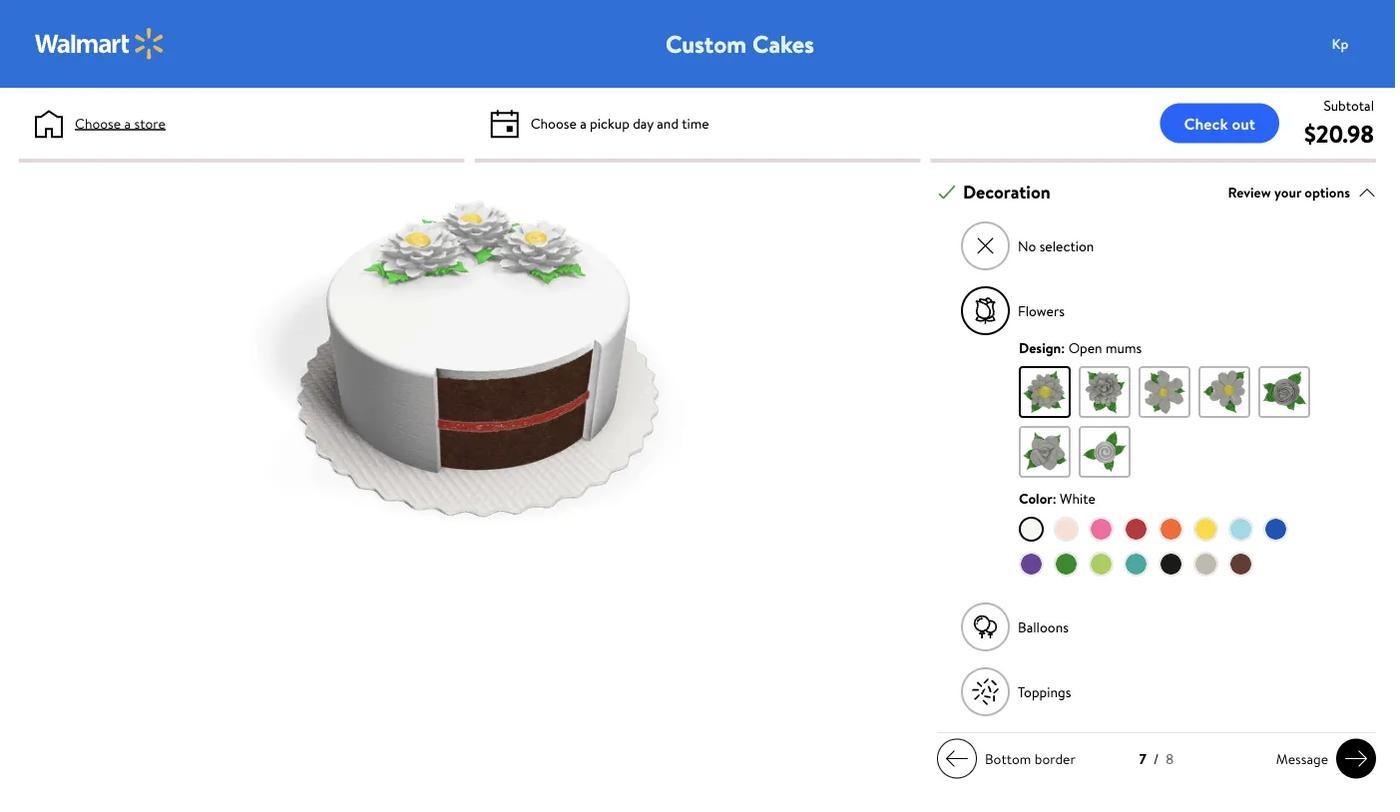 Task type: describe. For each thing, give the bounding box(es) containing it.
design : open mums
[[1019, 338, 1142, 357]]

bottom border
[[985, 749, 1076, 769]]

check out
[[1184, 112, 1256, 134]]

subtotal
[[1324, 95, 1374, 115]]

back to walmart.com image
[[35, 28, 165, 60]]

open
[[1069, 338, 1102, 357]]

decoration
[[963, 180, 1051, 205]]

no
[[1018, 236, 1036, 256]]

8
[[1166, 750, 1174, 769]]

remove image
[[975, 235, 997, 257]]

color : white
[[1019, 489, 1096, 508]]

: for design
[[1061, 338, 1065, 357]]

border
[[1035, 749, 1076, 769]]

and
[[657, 113, 679, 133]]

review your options
[[1228, 182, 1350, 202]]

flowers
[[1018, 301, 1065, 321]]

design
[[1019, 338, 1061, 357]]

kp
[[1332, 34, 1349, 53]]

a for store
[[124, 113, 131, 133]]

options
[[1305, 182, 1350, 202]]

a for pickup
[[580, 113, 587, 133]]

bottom border link
[[937, 739, 1084, 779]]

up arrow image
[[1358, 183, 1376, 201]]

icon for continue arrow image inside message link
[[1344, 747, 1368, 771]]

ok image
[[938, 183, 956, 201]]

review
[[1228, 182, 1271, 202]]

check out button
[[1160, 103, 1280, 143]]

choose a store
[[75, 113, 166, 133]]

review your options link
[[1228, 179, 1376, 206]]

message
[[1276, 749, 1328, 769]]

white
[[1060, 489, 1096, 508]]

store
[[134, 113, 166, 133]]

message link
[[1268, 739, 1376, 779]]



Task type: locate. For each thing, give the bounding box(es) containing it.
$20.98
[[1304, 117, 1374, 150]]

1 choose from the left
[[75, 113, 121, 133]]

:
[[1061, 338, 1065, 357], [1053, 489, 1057, 508]]

/
[[1154, 750, 1159, 769]]

icon for continue arrow image right message
[[1344, 747, 1368, 771]]

: for color
[[1053, 489, 1057, 508]]

kp button
[[1320, 24, 1395, 64]]

0 horizontal spatial choose
[[75, 113, 121, 133]]

bottom
[[985, 749, 1031, 769]]

2 a from the left
[[580, 113, 587, 133]]

1 horizontal spatial a
[[580, 113, 587, 133]]

choose left store
[[75, 113, 121, 133]]

1 icon for continue arrow image from the left
[[945, 747, 969, 771]]

icon for continue arrow image left bottom
[[945, 747, 969, 771]]

your
[[1275, 182, 1301, 202]]

0 horizontal spatial a
[[124, 113, 131, 133]]

mums
[[1106, 338, 1142, 357]]

subtotal $20.98
[[1304, 95, 1374, 150]]

no selection
[[1018, 236, 1094, 256]]

7
[[1140, 750, 1147, 769]]

review your options element
[[1228, 182, 1350, 203]]

1 horizontal spatial :
[[1061, 338, 1065, 357]]

icon for continue arrow image
[[945, 747, 969, 771], [1344, 747, 1368, 771]]

1 horizontal spatial icon for continue arrow image
[[1344, 747, 1368, 771]]

: left open
[[1061, 338, 1065, 357]]

2 icon for continue arrow image from the left
[[1344, 747, 1368, 771]]

custom cakes
[[666, 27, 814, 60]]

color
[[1019, 489, 1053, 508]]

1 a from the left
[[124, 113, 131, 133]]

selection
[[1040, 236, 1094, 256]]

choose
[[75, 113, 121, 133], [531, 113, 577, 133]]

choose for choose a store
[[75, 113, 121, 133]]

1 horizontal spatial choose
[[531, 113, 577, 133]]

out
[[1232, 112, 1256, 134]]

custom
[[666, 27, 747, 60]]

a
[[124, 113, 131, 133], [580, 113, 587, 133]]

a left store
[[124, 113, 131, 133]]

choose a store link
[[75, 113, 166, 134]]

choose left the pickup
[[531, 113, 577, 133]]

check
[[1184, 112, 1228, 134]]

icon for continue arrow image inside bottom border link
[[945, 747, 969, 771]]

pickup
[[590, 113, 630, 133]]

choose inside choose a store link
[[75, 113, 121, 133]]

choose for choose a pickup day and time
[[531, 113, 577, 133]]

1 vertical spatial :
[[1053, 489, 1057, 508]]

a inside choose a store link
[[124, 113, 131, 133]]

2 choose from the left
[[531, 113, 577, 133]]

choose a pickup day and time
[[531, 113, 709, 133]]

day
[[633, 113, 654, 133]]

7 / 8
[[1140, 750, 1174, 769]]

0 horizontal spatial :
[[1053, 489, 1057, 508]]

a left the pickup
[[580, 113, 587, 133]]

0 vertical spatial :
[[1061, 338, 1065, 357]]

time
[[682, 113, 709, 133]]

cakes
[[752, 27, 814, 60]]

: left white
[[1053, 489, 1057, 508]]

0 horizontal spatial icon for continue arrow image
[[945, 747, 969, 771]]

toppings
[[1018, 682, 1071, 702]]

balloons
[[1018, 617, 1069, 637]]



Task type: vqa. For each thing, say whether or not it's contained in the screenshot.
who
no



